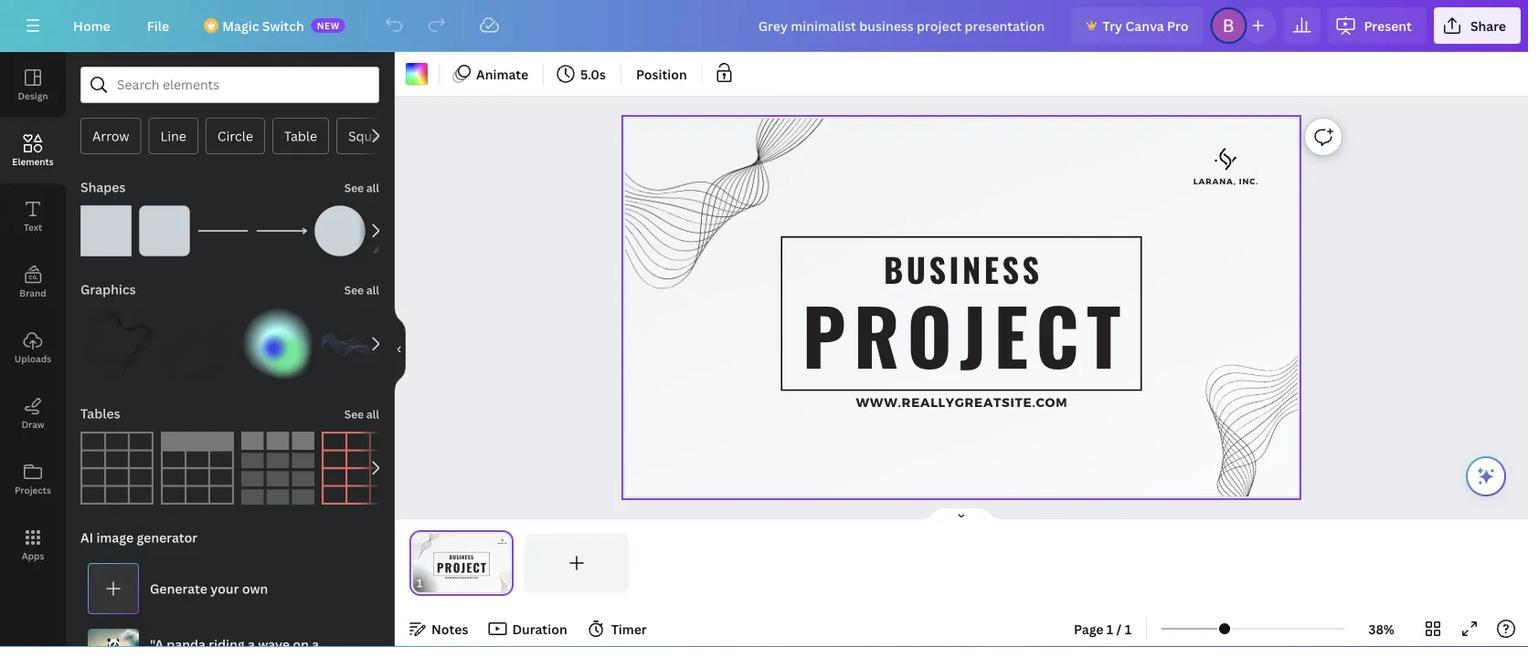 Task type: describe. For each thing, give the bounding box(es) containing it.
see for tables
[[344, 407, 364, 422]]

brand button
[[0, 250, 66, 315]]

line button
[[148, 118, 198, 154]]

see all for graphics
[[344, 283, 379, 298]]

square image
[[80, 206, 132, 257]]

tables
[[80, 405, 120, 423]]

group right black circle wavy lines image
[[241, 297, 314, 381]]

timer button
[[582, 615, 654, 644]]

group up 'tables'
[[80, 297, 154, 381]]

generate your own
[[150, 581, 268, 598]]

38%
[[1368, 621, 1395, 638]]

timer
[[611, 621, 647, 638]]

table button
[[272, 118, 329, 154]]

file button
[[132, 7, 184, 44]]

new
[[317, 19, 340, 32]]

www.reallygreatsite.com
[[856, 396, 1068, 410]]

switch
[[262, 17, 304, 34]]

Search elements search field
[[117, 68, 343, 102]]

business
[[884, 245, 1042, 294]]

projects button
[[0, 447, 66, 513]]

duration
[[512, 621, 567, 638]]

1 1 from the left
[[1107, 621, 1113, 638]]

tables button
[[79, 396, 122, 432]]

notes
[[431, 621, 468, 638]]

5.0s button
[[551, 59, 613, 89]]

see all button for shapes
[[342, 169, 381, 206]]

text
[[24, 221, 42, 234]]

triangle up image
[[373, 206, 424, 257]]

share
[[1470, 17, 1506, 34]]

group left rounded square image
[[80, 195, 132, 257]]

home
[[73, 17, 110, 34]]

all for graphics
[[366, 283, 379, 298]]

draw
[[21, 419, 44, 431]]

see for graphics
[[344, 283, 364, 298]]

all for shapes
[[366, 181, 379, 196]]

page 1 / 1
[[1074, 621, 1132, 638]]

2 1 from the left
[[1125, 621, 1132, 638]]

notes button
[[402, 615, 476, 644]]

shapes
[[80, 179, 126, 196]]

circle
[[217, 127, 253, 145]]

position button
[[629, 59, 694, 89]]

try
[[1103, 17, 1122, 34]]

inc.
[[1239, 176, 1259, 186]]

arrow button
[[80, 118, 141, 154]]

own
[[242, 581, 268, 598]]

2 add this table to the canvas image from the left
[[161, 432, 234, 505]]

5.0s
[[580, 65, 606, 83]]

graphics button
[[79, 271, 138, 308]]

circle button
[[205, 118, 265, 154]]

draw button
[[0, 381, 66, 447]]

generator
[[137, 530, 198, 547]]

present button
[[1327, 7, 1427, 44]]

text button
[[0, 184, 66, 250]]

page 1 image
[[409, 535, 513, 593]]

shapes button
[[79, 169, 127, 206]]

try canva pro button
[[1072, 7, 1203, 44]]

square
[[348, 127, 392, 145]]

animate button
[[447, 59, 536, 89]]

main menu bar
[[0, 0, 1528, 52]]

elements
[[12, 155, 54, 168]]

group right blurred circle gradient blue green "image"
[[322, 308, 395, 381]]

home link
[[58, 7, 125, 44]]

magic
[[222, 17, 259, 34]]

no color image
[[406, 63, 428, 85]]

arrow
[[92, 127, 129, 145]]

apps
[[22, 550, 44, 563]]



Task type: locate. For each thing, give the bounding box(es) containing it.
1 add this line to the canvas image from the left
[[197, 206, 249, 257]]

see all button down square button
[[342, 169, 381, 206]]

0 horizontal spatial add this line to the canvas image
[[197, 206, 249, 257]]

rounded square image
[[139, 206, 190, 257]]

4 add this table to the canvas image from the left
[[322, 432, 395, 505]]

design button
[[0, 52, 66, 118]]

1 vertical spatial see all button
[[342, 271, 381, 308]]

square button
[[336, 118, 404, 154]]

see all button for tables
[[342, 396, 381, 432]]

1 right /
[[1125, 621, 1132, 638]]

black circle wavy lines image
[[161, 308, 234, 381]]

project
[[802, 278, 1128, 392]]

see all for tables
[[344, 407, 379, 422]]

present
[[1364, 17, 1412, 34]]

see all button
[[342, 169, 381, 206], [342, 271, 381, 308], [342, 396, 381, 432]]

uploads
[[14, 353, 51, 365]]

larana,
[[1193, 176, 1236, 186]]

see up white circle shape image on the left top of page
[[344, 181, 364, 196]]

group left blurred circle gradient blue green "image"
[[161, 308, 234, 381]]

your
[[210, 581, 239, 598]]

brand
[[19, 287, 46, 299]]

1 left /
[[1107, 621, 1113, 638]]

try canva pro
[[1103, 17, 1189, 34]]

projects
[[15, 484, 51, 497]]

3 all from the top
[[366, 407, 379, 422]]

duration button
[[483, 615, 575, 644]]

all up triangle up image on the left of page
[[366, 181, 379, 196]]

see all up white circle shape image on the left top of page
[[344, 181, 379, 196]]

ai image generator
[[80, 530, 198, 547]]

pro
[[1167, 17, 1189, 34]]

all up purple abstract wavy lines image
[[366, 283, 379, 298]]

2 see all from the top
[[344, 283, 379, 298]]

1 vertical spatial see
[[344, 283, 364, 298]]

2 add this line to the canvas image from the left
[[256, 206, 307, 257]]

hide image
[[394, 306, 406, 394]]

group left triangle up image on the left of page
[[314, 195, 366, 257]]

canva
[[1126, 17, 1164, 34]]

1 vertical spatial see all
[[344, 283, 379, 298]]

see for shapes
[[344, 181, 364, 196]]

2 see from the top
[[344, 283, 364, 298]]

0 horizontal spatial 1
[[1107, 621, 1113, 638]]

see down purple abstract wavy lines image
[[344, 407, 364, 422]]

elements button
[[0, 118, 66, 184]]

2 vertical spatial all
[[366, 407, 379, 422]]

page
[[1074, 621, 1104, 638]]

generate
[[150, 581, 207, 598]]

magic switch
[[222, 17, 304, 34]]

see all button down purple abstract wavy lines image
[[342, 396, 381, 432]]

all down purple abstract wavy lines image
[[366, 407, 379, 422]]

blurred circle gradient blue green image
[[241, 308, 314, 381]]

1 see all button from the top
[[342, 169, 381, 206]]

0 vertical spatial see all
[[344, 181, 379, 196]]

1 add this table to the canvas image from the left
[[80, 432, 154, 505]]

Page title text field
[[430, 575, 438, 593]]

2 vertical spatial see
[[344, 407, 364, 422]]

add this line to the canvas image right rounded square image
[[197, 206, 249, 257]]

group
[[80, 195, 132, 257], [139, 195, 190, 257], [314, 195, 366, 257], [80, 297, 154, 381], [241, 297, 314, 381], [161, 308, 234, 381], [322, 308, 395, 381]]

1 all from the top
[[366, 181, 379, 196]]

0 vertical spatial see all button
[[342, 169, 381, 206]]

all for tables
[[366, 407, 379, 422]]

canva assistant image
[[1475, 466, 1497, 488]]

thin line abstract flowy shape illustration image
[[80, 308, 154, 381]]

1 vertical spatial all
[[366, 283, 379, 298]]

/
[[1116, 621, 1122, 638]]

1 see from the top
[[344, 181, 364, 196]]

see all button for graphics
[[342, 271, 381, 308]]

share button
[[1434, 7, 1521, 44]]

image
[[96, 530, 134, 547]]

2 all from the top
[[366, 283, 379, 298]]

see up purple abstract wavy lines image
[[344, 283, 364, 298]]

Design title text field
[[744, 7, 1064, 44]]

hide pages image
[[918, 507, 1005, 522]]

38% button
[[1352, 615, 1411, 644]]

larana, inc.
[[1193, 176, 1259, 186]]

1
[[1107, 621, 1113, 638], [1125, 621, 1132, 638]]

white circle shape image
[[314, 206, 366, 257]]

apps button
[[0, 513, 66, 579]]

2 vertical spatial see all button
[[342, 396, 381, 432]]

side panel tab list
[[0, 52, 66, 579]]

3 see all from the top
[[344, 407, 379, 422]]

2 see all button from the top
[[342, 271, 381, 308]]

design
[[18, 90, 48, 102]]

1 horizontal spatial 1
[[1125, 621, 1132, 638]]

see
[[344, 181, 364, 196], [344, 283, 364, 298], [344, 407, 364, 422]]

1 horizontal spatial add this line to the canvas image
[[256, 206, 307, 257]]

table
[[284, 127, 317, 145]]

animate
[[476, 65, 528, 83]]

see all
[[344, 181, 379, 196], [344, 283, 379, 298], [344, 407, 379, 422]]

uploads button
[[0, 315, 66, 381]]

see all button down white circle shape image on the left top of page
[[342, 271, 381, 308]]

3 see from the top
[[344, 407, 364, 422]]

line
[[160, 127, 186, 145]]

3 see all button from the top
[[342, 396, 381, 432]]

1 see all from the top
[[344, 181, 379, 196]]

see all up purple abstract wavy lines image
[[344, 283, 379, 298]]

group right square image
[[139, 195, 190, 257]]

ai
[[80, 530, 93, 547]]

0 vertical spatial see
[[344, 181, 364, 196]]

3 add this table to the canvas image from the left
[[241, 432, 314, 505]]

2 vertical spatial see all
[[344, 407, 379, 422]]

add this table to the canvas image
[[80, 432, 154, 505], [161, 432, 234, 505], [241, 432, 314, 505], [322, 432, 395, 505]]

file
[[147, 17, 169, 34]]

add this line to the canvas image
[[197, 206, 249, 257], [256, 206, 307, 257]]

graphics
[[80, 281, 136, 298]]

see all for shapes
[[344, 181, 379, 196]]

see all down purple abstract wavy lines image
[[344, 407, 379, 422]]

purple abstract wavy lines image
[[322, 308, 395, 381]]

position
[[636, 65, 687, 83]]

all
[[366, 181, 379, 196], [366, 283, 379, 298], [366, 407, 379, 422]]

add this line to the canvas image left white circle shape image on the left top of page
[[256, 206, 307, 257]]

0 vertical spatial all
[[366, 181, 379, 196]]



Task type: vqa. For each thing, say whether or not it's contained in the screenshot.
ELEMENTS button
yes



